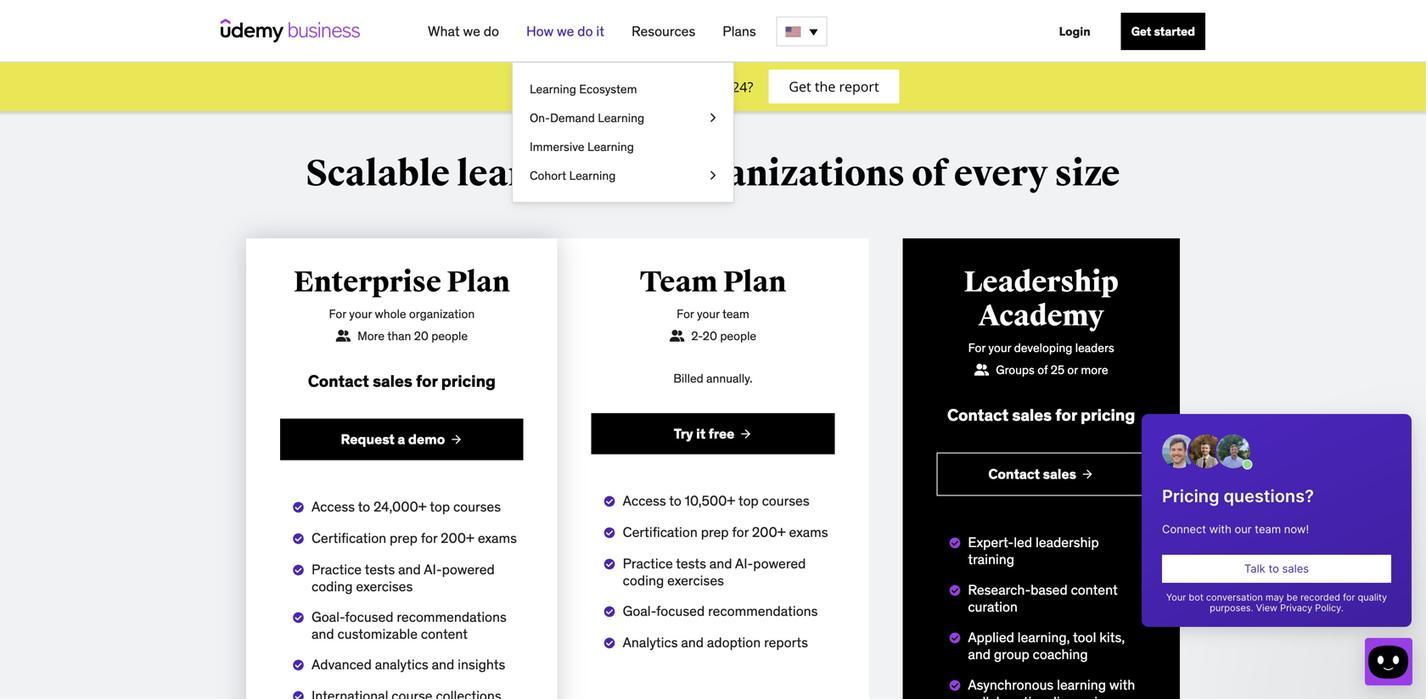 Task type: locate. For each thing, give the bounding box(es) containing it.
0 horizontal spatial goal-
[[312, 608, 345, 626]]

focused for team
[[656, 603, 705, 620]]

scalable learning for organizations of every size
[[306, 152, 1120, 196]]

it inside popup button
[[596, 22, 604, 40]]

practice tests and ai-powered coding exercises for enterprise
[[312, 561, 495, 595]]

practice
[[623, 555, 673, 573], [312, 561, 362, 578]]

2 plan from the left
[[723, 265, 786, 300]]

certification down the "24,000+"
[[312, 530, 386, 547]]

do left the how
[[484, 22, 499, 40]]

0 horizontal spatial recommendations
[[397, 608, 507, 626]]

1 horizontal spatial 20
[[703, 329, 717, 344]]

0 vertical spatial what
[[428, 22, 460, 40]]

the left report
[[815, 77, 836, 96]]

prep
[[701, 524, 729, 541], [390, 530, 418, 547]]

team
[[640, 265, 718, 300]]

top for team
[[738, 492, 759, 510]]

1 horizontal spatial content
[[1071, 581, 1118, 599]]

recommendations for enterprise
[[397, 608, 507, 626]]

0 horizontal spatial solid image
[[336, 330, 351, 342]]

certification prep for 200+ exams down 'access to 10,500+ top courses'
[[623, 524, 828, 541]]

the right are
[[588, 78, 608, 96]]

for right skills
[[695, 78, 713, 96]]

for down enterprise
[[329, 306, 346, 322]]

1 horizontal spatial the
[[815, 77, 836, 96]]

more than 20 people
[[357, 329, 468, 344]]

your for team
[[697, 306, 720, 322]]

0 horizontal spatial 20
[[414, 329, 429, 344]]

sales
[[373, 371, 412, 391], [1012, 405, 1052, 425], [1043, 466, 1076, 483]]

0 horizontal spatial top
[[430, 498, 450, 516]]

billed annually.
[[673, 371, 753, 386]]

goal- up advanced
[[312, 608, 345, 626]]

0 horizontal spatial learning
[[457, 152, 602, 196]]

contact sales for pricing for academy
[[947, 405, 1135, 425]]

powered up goal-focused recommendations and customizable content
[[442, 561, 495, 578]]

0 vertical spatial content
[[1071, 581, 1118, 599]]

how
[[526, 22, 554, 40]]

top right the "24,000+"
[[430, 498, 450, 516]]

1 horizontal spatial people
[[720, 329, 756, 344]]

coding for enterprise plan
[[312, 578, 353, 595]]

your inside leadership academy for your developing leaders
[[988, 340, 1011, 356]]

for down or
[[1055, 405, 1077, 425]]

we right the how
[[557, 22, 574, 40]]

practice tests and ai-powered coding exercises up goal-focused recommendations
[[623, 555, 806, 590]]

content inside research-based content curation
[[1071, 581, 1118, 599]]

0 horizontal spatial focused
[[345, 608, 393, 626]]

applied learning, tool kits, and group coaching
[[968, 629, 1125, 663]]

people down organization on the left of the page
[[431, 329, 468, 344]]

0 horizontal spatial we
[[463, 22, 480, 40]]

do right the how
[[578, 22, 593, 40]]

0 horizontal spatial for
[[329, 306, 346, 322]]

0 vertical spatial contact
[[308, 371, 369, 391]]

to left the "24,000+"
[[358, 498, 370, 516]]

practice up analytics
[[623, 555, 673, 573]]

plan inside 'team plan for your team'
[[723, 265, 786, 300]]

what inside "what we do" popup button
[[428, 22, 460, 40]]

learning down on-
[[457, 152, 602, 196]]

content
[[1071, 581, 1118, 599], [421, 625, 468, 643]]

2 people from the left
[[720, 329, 756, 344]]

1 horizontal spatial get
[[1131, 24, 1151, 39]]

your up '2-'
[[697, 306, 720, 322]]

enterprise plan for your whole organization
[[294, 265, 510, 322]]

0 horizontal spatial it
[[596, 22, 604, 40]]

courses right 10,500+
[[762, 492, 810, 510]]

get left report
[[789, 77, 811, 96]]

contact
[[308, 371, 369, 391], [947, 405, 1009, 425], [988, 466, 1040, 483]]

prep for enterprise
[[390, 530, 418, 547]]

0 horizontal spatial 200+
[[441, 530, 475, 547]]

1 horizontal spatial practice tests and ai-powered coding exercises
[[623, 555, 806, 590]]

1 horizontal spatial certification
[[623, 524, 698, 541]]

for up solid icon
[[677, 306, 694, 322]]

of left 25 at the bottom right of page
[[1038, 362, 1048, 378]]

ai-
[[735, 555, 753, 573], [424, 561, 442, 578]]

practice tests and ai-powered coding exercises up goal-focused recommendations and customizable content
[[312, 561, 495, 595]]

sales for academy
[[1012, 405, 1052, 425]]

and up advanced
[[312, 625, 334, 643]]

learning down coaching
[[1057, 676, 1106, 694]]

for down on-demand learning link
[[609, 152, 660, 196]]

exercises up goal-focused recommendations and customizable content
[[356, 578, 413, 595]]

get left the started
[[1131, 24, 1151, 39]]

coding
[[623, 572, 664, 590], [312, 578, 353, 595]]

for for leadership academy
[[968, 340, 986, 356]]

recommendations inside goal-focused recommendations and customizable content
[[397, 608, 507, 626]]

1 horizontal spatial do
[[578, 22, 593, 40]]

powered up goal-focused recommendations
[[753, 555, 806, 573]]

plans button
[[716, 16, 763, 47]]

for down 'access to 10,500+ top courses'
[[732, 524, 749, 541]]

200+ for team
[[752, 524, 786, 541]]

we
[[463, 22, 480, 40], [557, 22, 574, 40]]

learning up on-
[[530, 81, 576, 97]]

1 horizontal spatial exams
[[789, 524, 828, 541]]

0 horizontal spatial to
[[358, 498, 370, 516]]

solid image left more
[[336, 330, 351, 342]]

we for how
[[557, 22, 574, 40]]

focused up analytics
[[656, 603, 705, 620]]

people
[[431, 329, 468, 344], [720, 329, 756, 344]]

resources button
[[625, 16, 702, 47]]

contact down more
[[308, 371, 369, 391]]

0 horizontal spatial of
[[912, 152, 947, 196]]

learning up 'cohort learning' link
[[587, 139, 634, 154]]

tests for enterprise
[[365, 561, 395, 578]]

0 horizontal spatial pricing
[[441, 371, 496, 391]]

get started link
[[1121, 13, 1205, 50]]

0 horizontal spatial your
[[349, 306, 372, 322]]

group
[[994, 646, 1030, 663]]

to left 10,500+
[[669, 492, 682, 510]]

1 vertical spatial of
[[1038, 362, 1048, 378]]

1 horizontal spatial learning
[[1057, 676, 1106, 694]]

practice tests and ai-powered coding exercises
[[623, 555, 806, 590], [312, 561, 495, 595]]

200+ down access to 24,000+ top courses
[[441, 530, 475, 547]]

0 horizontal spatial contact sales for pricing
[[308, 371, 496, 391]]

content right based
[[1071, 581, 1118, 599]]

it right try at bottom
[[696, 425, 706, 443]]

1 horizontal spatial what
[[527, 78, 560, 96]]

2 horizontal spatial your
[[988, 340, 1011, 356]]

certification prep for 200+ exams
[[623, 524, 828, 541], [312, 530, 517, 547]]

exercises
[[667, 572, 724, 590], [356, 578, 413, 595]]

200+
[[752, 524, 786, 541], [441, 530, 475, 547]]

0 horizontal spatial ai-
[[424, 561, 442, 578]]

0 horizontal spatial do
[[484, 22, 499, 40]]

0 horizontal spatial exercises
[[356, 578, 413, 595]]

access for enterprise
[[312, 498, 355, 516]]

courses right the "24,000+"
[[453, 498, 501, 516]]

for inside leadership academy for your developing leaders
[[968, 340, 986, 356]]

training
[[968, 551, 1014, 568]]

sales up the leadership
[[1043, 466, 1076, 483]]

tests
[[676, 555, 706, 573], [365, 561, 395, 578]]

certification
[[623, 524, 698, 541], [312, 530, 386, 547]]

on-
[[530, 110, 550, 126]]

0 horizontal spatial access
[[312, 498, 355, 516]]

skills
[[661, 78, 691, 96]]

20 right solid icon
[[703, 329, 717, 344]]

20 right than on the left of page
[[414, 329, 429, 344]]

get inside get started link
[[1131, 24, 1151, 39]]

1 horizontal spatial focused
[[656, 603, 705, 620]]

team
[[722, 306, 749, 322]]

1 vertical spatial pricing
[[1081, 405, 1135, 425]]

access for team
[[623, 492, 666, 510]]

to for team plan
[[669, 492, 682, 510]]

exercises up goal-focused recommendations
[[667, 572, 724, 590]]

2 vertical spatial contact
[[988, 466, 1040, 483]]

sales down 'groups' on the right bottom of page
[[1012, 405, 1052, 425]]

access
[[623, 492, 666, 510], [312, 498, 355, 516]]

0 vertical spatial sales
[[373, 371, 412, 391]]

your up 'groups' on the right bottom of page
[[988, 340, 1011, 356]]

coding up "customizable"
[[312, 578, 353, 595]]

2 do from the left
[[578, 22, 593, 40]]

1 horizontal spatial contact sales for pricing
[[947, 405, 1135, 425]]

for
[[695, 78, 713, 96], [609, 152, 660, 196], [416, 371, 438, 391], [1055, 405, 1077, 425], [732, 524, 749, 541], [421, 530, 437, 547]]

your up more
[[349, 306, 372, 322]]

1 the from the left
[[815, 77, 836, 96]]

0 horizontal spatial certification
[[312, 530, 386, 547]]

immersive learning link
[[513, 132, 733, 161]]

contact sales for pricing down groups of 25 or more
[[947, 405, 1135, 425]]

0 horizontal spatial prep
[[390, 530, 418, 547]]

1 horizontal spatial top
[[738, 492, 759, 510]]

learning down immersive learning
[[569, 168, 616, 183]]

200+ down 'access to 10,500+ top courses'
[[752, 524, 786, 541]]

1 vertical spatial what
[[527, 78, 560, 96]]

exercises for enterprise
[[356, 578, 413, 595]]

0 vertical spatial get
[[1131, 24, 1151, 39]]

1 horizontal spatial your
[[697, 306, 720, 322]]

sales down than on the left of page
[[373, 371, 412, 391]]

content up advanced analytics and insights
[[421, 625, 468, 643]]

1 horizontal spatial practice
[[623, 555, 673, 573]]

contact sales for pricing down than on the left of page
[[308, 371, 496, 391]]

for
[[329, 306, 346, 322], [677, 306, 694, 322], [968, 340, 986, 356]]

0 vertical spatial of
[[912, 152, 947, 196]]

ai- up goal-focused recommendations
[[735, 555, 753, 573]]

focused inside goal-focused recommendations and customizable content
[[345, 608, 393, 626]]

do for how we do it
[[578, 22, 593, 40]]

your inside 'team plan for your team'
[[697, 306, 720, 322]]

plan up 'team'
[[723, 265, 786, 300]]

focused
[[656, 603, 705, 620], [345, 608, 393, 626]]

courses
[[762, 492, 810, 510], [453, 498, 501, 516]]

0 horizontal spatial what
[[428, 22, 460, 40]]

1 horizontal spatial access
[[623, 492, 666, 510]]

to
[[669, 492, 682, 510], [358, 498, 370, 516]]

request
[[341, 431, 395, 448]]

plan up organization on the left of the page
[[447, 265, 510, 300]]

it up the ecosystem
[[596, 22, 604, 40]]

powered
[[753, 555, 806, 573], [442, 561, 495, 578]]

insights
[[458, 656, 505, 673]]

plan inside enterprise plan for your whole organization
[[447, 265, 510, 300]]

for down access to 24,000+ top courses
[[421, 530, 437, 547]]

access left 10,500+
[[623, 492, 666, 510]]

2-20 people
[[691, 329, 756, 344]]

powered for enterprise plan
[[442, 561, 495, 578]]

2 vertical spatial sales
[[1043, 466, 1076, 483]]

developing
[[1014, 340, 1072, 356]]

0 vertical spatial solid image
[[336, 330, 351, 342]]

1 we from the left
[[463, 22, 480, 40]]

1 horizontal spatial courses
[[762, 492, 810, 510]]

your for leadership
[[988, 340, 1011, 356]]

courses for enterprise plan
[[453, 498, 501, 516]]

people down 'team'
[[720, 329, 756, 344]]

1 horizontal spatial 200+
[[752, 524, 786, 541]]

try it free
[[674, 425, 735, 443]]

of left the every
[[912, 152, 947, 196]]

learning inside asynchronous learning with collaborative discussions
[[1057, 676, 1106, 694]]

coaching
[[1033, 646, 1088, 663]]

goal- up analytics
[[623, 603, 656, 620]]

pricing for academy
[[1081, 405, 1135, 425]]

1 plan from the left
[[447, 265, 510, 300]]

and up goal-focused recommendations and customizable content
[[398, 561, 421, 578]]

for inside enterprise plan for your whole organization
[[329, 306, 346, 322]]

1 horizontal spatial tests
[[676, 555, 706, 573]]

0 horizontal spatial tests
[[365, 561, 395, 578]]

24,000+
[[374, 498, 427, 516]]

prep down access to 24,000+ top courses
[[390, 530, 418, 547]]

get for get started
[[1131, 24, 1151, 39]]

certification prep for 200+ exams down access to 24,000+ top courses
[[312, 530, 517, 547]]

1 horizontal spatial coding
[[623, 572, 664, 590]]

tests for team
[[676, 555, 706, 573]]

1 vertical spatial contact
[[947, 405, 1009, 425]]

based
[[1031, 581, 1068, 599]]

pricing down 'more than 20 people'
[[441, 371, 496, 391]]

0 horizontal spatial exams
[[478, 530, 517, 547]]

1 horizontal spatial exercises
[[667, 572, 724, 590]]

0 horizontal spatial certification prep for 200+ exams
[[312, 530, 517, 547]]

recommendations up reports
[[708, 603, 818, 620]]

1 vertical spatial contact sales for pricing
[[947, 405, 1135, 425]]

0 horizontal spatial content
[[421, 625, 468, 643]]

learning for asynchronous
[[1057, 676, 1106, 694]]

1 do from the left
[[484, 22, 499, 40]]

and left adoption
[[681, 634, 704, 652]]

1 horizontal spatial goal-
[[623, 603, 656, 620]]

plans
[[723, 22, 756, 40]]

1 people from the left
[[431, 329, 468, 344]]

try it free link
[[591, 413, 835, 455]]

1 vertical spatial learning
[[1057, 676, 1106, 694]]

1 vertical spatial solid image
[[974, 364, 989, 376]]

0 vertical spatial learning
[[457, 152, 602, 196]]

coding up analytics
[[623, 572, 664, 590]]

0 horizontal spatial practice
[[312, 561, 362, 578]]

plan for team plan
[[723, 265, 786, 300]]

contact down 'groups' on the right bottom of page
[[947, 405, 1009, 425]]

2 the from the left
[[588, 78, 608, 96]]

1 horizontal spatial certification prep for 200+ exams
[[623, 524, 828, 541]]

solid image for enterprise plan
[[336, 330, 351, 342]]

1 horizontal spatial recommendations
[[708, 603, 818, 620]]

sales for plan
[[373, 371, 412, 391]]

solid image
[[336, 330, 351, 342], [974, 364, 989, 376]]

1 horizontal spatial to
[[669, 492, 682, 510]]

what
[[428, 22, 460, 40], [527, 78, 560, 96]]

20
[[414, 329, 429, 344], [703, 329, 717, 344]]

and left group
[[968, 646, 991, 663]]

leadership academy for your developing leaders
[[964, 265, 1119, 356]]

solid image left 'groups' on the right bottom of page
[[974, 364, 989, 376]]

0 horizontal spatial plan
[[447, 265, 510, 300]]

get for get the report
[[789, 77, 811, 96]]

asynchronous learning with collaborative discussions
[[968, 676, 1135, 699]]

learning for scalable
[[457, 152, 602, 196]]

more
[[1081, 362, 1108, 378]]

1 vertical spatial content
[[421, 625, 468, 643]]

focused up advanced
[[345, 608, 393, 626]]

2 20 from the left
[[703, 329, 717, 344]]

for for enterprise plan
[[329, 306, 346, 322]]

goal- inside goal-focused recommendations and customizable content
[[312, 608, 345, 626]]

learning inside 'link'
[[587, 139, 634, 154]]

ai- for enterprise
[[424, 561, 442, 578]]

1 vertical spatial sales
[[1012, 405, 1052, 425]]

0 vertical spatial pricing
[[441, 371, 496, 391]]

0 horizontal spatial get
[[789, 77, 811, 96]]

tests up goal-focused recommendations and customizable content
[[365, 561, 395, 578]]

recommendations up insights at the bottom left of page
[[397, 608, 507, 626]]

access left the "24,000+"
[[312, 498, 355, 516]]

0 vertical spatial it
[[596, 22, 604, 40]]

immersive
[[530, 139, 585, 154]]

for left developing
[[968, 340, 986, 356]]

tests up goal-focused recommendations
[[676, 555, 706, 573]]

pricing down more
[[1081, 405, 1135, 425]]

1 vertical spatial get
[[789, 77, 811, 96]]

0 horizontal spatial people
[[431, 329, 468, 344]]

advanced
[[312, 656, 372, 673]]

access to 24,000+ top courses
[[312, 498, 501, 516]]

0 horizontal spatial the
[[588, 78, 608, 96]]

size
[[1055, 152, 1120, 196]]

how we do it button
[[519, 16, 611, 47]]

leaders
[[1075, 340, 1114, 356]]

0 vertical spatial contact sales for pricing
[[308, 371, 496, 391]]

2 we from the left
[[557, 22, 574, 40]]

1 horizontal spatial for
[[677, 306, 694, 322]]

1 horizontal spatial powered
[[753, 555, 806, 573]]

1 horizontal spatial ai-
[[735, 555, 753, 573]]

0 horizontal spatial coding
[[312, 578, 353, 595]]

prep down 'access to 10,500+ top courses'
[[701, 524, 729, 541]]

2 horizontal spatial for
[[968, 340, 986, 356]]

ai- up goal-focused recommendations and customizable content
[[424, 561, 442, 578]]

coding for team plan
[[623, 572, 664, 590]]

0 horizontal spatial practice tests and ai-powered coding exercises
[[312, 561, 495, 595]]

curation
[[968, 598, 1018, 616]]

top
[[738, 492, 759, 510], [430, 498, 450, 516]]

0 horizontal spatial powered
[[442, 561, 495, 578]]

contact up led
[[988, 466, 1040, 483]]

of
[[912, 152, 947, 196], [1038, 362, 1048, 378]]

1 horizontal spatial pricing
[[1081, 405, 1135, 425]]

1 vertical spatial it
[[696, 425, 706, 443]]

udemy business image
[[221, 19, 360, 42]]

practice for enterprise
[[312, 561, 362, 578]]

0 horizontal spatial courses
[[453, 498, 501, 516]]

1 horizontal spatial solid image
[[974, 364, 989, 376]]

certification down 10,500+
[[623, 524, 698, 541]]

goal-focused recommendations
[[623, 603, 818, 620]]

1 horizontal spatial plan
[[723, 265, 786, 300]]

1 horizontal spatial prep
[[701, 524, 729, 541]]

practice up "customizable"
[[312, 561, 362, 578]]

top right 10,500+
[[738, 492, 759, 510]]

1 horizontal spatial we
[[557, 22, 574, 40]]

for inside 'team plan for your team'
[[677, 306, 694, 322]]

we left the how
[[463, 22, 480, 40]]

10,500+
[[685, 492, 735, 510]]

your inside enterprise plan for your whole organization
[[349, 306, 372, 322]]



Task type: describe. For each thing, give the bounding box(es) containing it.
academy
[[978, 299, 1104, 334]]

learning,
[[1018, 629, 1070, 646]]

customizable
[[337, 625, 418, 643]]

request a demo link
[[280, 419, 523, 460]]

organization
[[409, 306, 475, 322]]

your for enterprise
[[349, 306, 372, 322]]

team plan for your team
[[640, 265, 786, 322]]

learning ecosystem link
[[513, 75, 733, 104]]

exercises for team
[[667, 572, 724, 590]]

what for what we do
[[428, 22, 460, 40]]

login
[[1059, 24, 1091, 39]]

how we do it
[[526, 22, 604, 40]]

groups
[[996, 362, 1035, 378]]

goal- for team plan
[[623, 603, 656, 620]]

and inside applied learning, tool kits, and group coaching
[[968, 646, 991, 663]]

asynchronous
[[968, 676, 1054, 694]]

courses for team plan
[[762, 492, 810, 510]]

research-
[[968, 581, 1031, 599]]

demo
[[408, 431, 445, 448]]

certification prep for 200+ exams for team
[[623, 524, 828, 541]]

started
[[1154, 24, 1195, 39]]

collaborative
[[968, 693, 1046, 699]]

plans
[[694, 117, 732, 132]]

1 horizontal spatial it
[[696, 425, 706, 443]]

analytics and adoption reports
[[623, 634, 808, 652]]

scalable
[[306, 152, 450, 196]]

and inside goal-focused recommendations and customizable content
[[312, 625, 334, 643]]

a
[[398, 431, 405, 448]]

contact for leadership academy
[[947, 405, 1009, 425]]

and left insights at the bottom left of page
[[432, 656, 454, 673]]

prep for team
[[701, 524, 729, 541]]

we for what
[[463, 22, 480, 40]]

immersive learning
[[530, 139, 634, 154]]

kits,
[[1100, 629, 1125, 646]]

content inside goal-focused recommendations and customizable content
[[421, 625, 468, 643]]

25
[[1051, 362, 1065, 378]]

demand
[[550, 110, 595, 126]]

leadership
[[1036, 534, 1099, 551]]

practice for team
[[623, 555, 673, 573]]

goal- for enterprise plan
[[312, 608, 345, 626]]

to for enterprise plan
[[358, 498, 370, 516]]

or
[[1067, 362, 1078, 378]]

what we do button
[[421, 16, 506, 47]]

contact inside contact sales link
[[988, 466, 1040, 483]]

reports
[[764, 634, 808, 652]]

certification for enterprise plan
[[312, 530, 386, 547]]

1 horizontal spatial of
[[1038, 362, 1048, 378]]

login button
[[1049, 13, 1101, 50]]

do for what we do
[[484, 22, 499, 40]]

2-
[[691, 329, 703, 344]]

cohort learning
[[530, 168, 616, 183]]

tool
[[1073, 629, 1096, 646]]

1 20 from the left
[[414, 329, 429, 344]]

get started
[[1131, 24, 1195, 39]]

are
[[563, 78, 584, 96]]

organizations
[[667, 152, 905, 196]]

for for team plan
[[677, 306, 694, 322]]

powered for team plan
[[753, 555, 806, 573]]

certification prep for 200+ exams for enterprise
[[312, 530, 517, 547]]

annually.
[[706, 371, 753, 386]]

what we do
[[428, 22, 499, 40]]

access to 10,500+ top courses
[[623, 492, 810, 510]]

request a demo
[[341, 431, 445, 448]]

recommendations for team
[[708, 603, 818, 620]]

learning inside "link"
[[530, 81, 576, 97]]

on-demand learning link
[[513, 104, 733, 132]]

expert-
[[968, 534, 1014, 551]]

ai- for team
[[735, 555, 753, 573]]

certification for team plan
[[623, 524, 698, 541]]

applied
[[968, 629, 1014, 646]]

ecosystem
[[579, 81, 637, 97]]

pricing for plan
[[441, 371, 496, 391]]

what are the hottest skills for 2024?
[[527, 78, 753, 96]]

menu navigation
[[414, 0, 1205, 202]]

than
[[387, 329, 411, 344]]

learning up immersive learning 'link'
[[598, 110, 644, 126]]

200+ for enterprise
[[441, 530, 475, 547]]

hottest
[[612, 78, 657, 96]]

leadership
[[964, 265, 1119, 300]]

every
[[954, 152, 1048, 196]]

report
[[839, 77, 879, 96]]

and up goal-focused recommendations
[[709, 555, 732, 573]]

contact sales link
[[937, 453, 1146, 496]]

contact for enterprise plan
[[308, 371, 369, 391]]

goal-focused recommendations and customizable content
[[312, 608, 507, 643]]

advanced analytics and insights
[[312, 656, 505, 673]]

exams for enterprise plan
[[478, 530, 517, 547]]

analytics
[[623, 634, 678, 652]]

billed
[[673, 371, 704, 386]]

whole
[[375, 306, 406, 322]]

with
[[1109, 676, 1135, 694]]

adoption
[[707, 634, 761, 652]]

for down 'more than 20 people'
[[416, 371, 438, 391]]

solid image
[[670, 330, 685, 342]]

top for enterprise
[[430, 498, 450, 516]]

get the report
[[789, 77, 879, 96]]

contact sales
[[988, 466, 1076, 483]]

exams for team plan
[[789, 524, 828, 541]]

contact sales for pricing for plan
[[308, 371, 496, 391]]

plan for enterprise plan
[[447, 265, 510, 300]]

groups of 25 or more
[[996, 362, 1108, 378]]

discussions
[[1049, 693, 1120, 699]]

learning ecosystem
[[530, 81, 637, 97]]

analytics
[[375, 656, 428, 673]]

focused for enterprise
[[345, 608, 393, 626]]

enterprise
[[294, 265, 441, 300]]

try
[[674, 425, 693, 443]]

free
[[709, 425, 735, 443]]

led
[[1014, 534, 1032, 551]]

practice tests and ai-powered coding exercises for team
[[623, 555, 806, 590]]

what for what are the hottest skills for 2024?
[[527, 78, 560, 96]]

solid image for leadership academy
[[974, 364, 989, 376]]

cohort
[[530, 168, 566, 183]]

2024?
[[716, 78, 753, 96]]



Task type: vqa. For each thing, say whether or not it's contained in the screenshot.
doing
no



